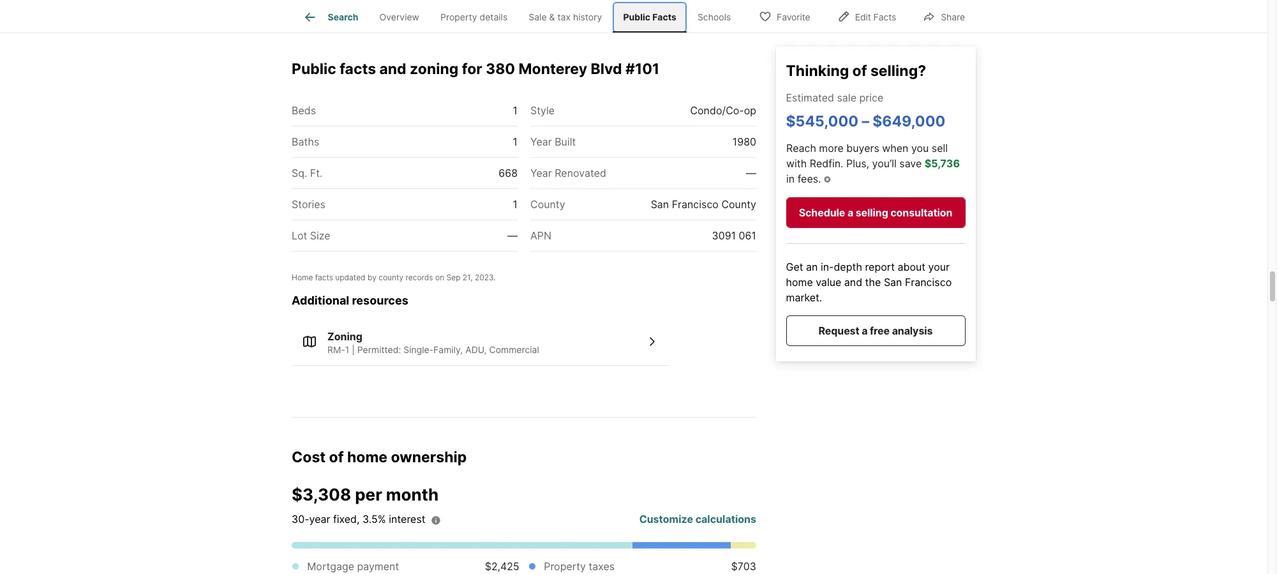 Task type: describe. For each thing, give the bounding box(es) containing it.
zoning
[[410, 60, 459, 78]]

analysis
[[893, 324, 934, 337]]

public for public facts and zoning for 380 monterey blvd #101
[[292, 60, 336, 78]]

month
[[386, 485, 439, 504]]

share
[[941, 11, 966, 22]]

when
[[883, 141, 909, 154]]

cost of home ownership
[[292, 448, 467, 466]]

edit facts button
[[827, 3, 908, 29]]

edit facts
[[856, 11, 897, 22]]

schedule a selling consultation
[[800, 206, 953, 219]]

fixed,
[[333, 513, 360, 526]]

resources
[[352, 294, 409, 307]]

get an in-depth report about your home value and the
[[787, 260, 951, 289]]

year for year built
[[531, 135, 552, 148]]

adu,
[[466, 344, 487, 355]]

fees.
[[798, 172, 822, 185]]

$3,308 per month
[[292, 485, 439, 504]]

property taxes
[[544, 560, 615, 573]]

san for san francisco county
[[651, 198, 669, 211]]

you'll
[[873, 157, 897, 169]]

lot
[[292, 229, 307, 242]]

redfin.
[[810, 157, 844, 169]]

on
[[436, 273, 445, 282]]

sale
[[529, 12, 547, 23]]

2023
[[475, 273, 494, 282]]

1 for beds
[[513, 104, 518, 117]]

reach
[[787, 141, 817, 154]]

&
[[550, 12, 555, 23]]

permitted:
[[357, 344, 401, 355]]

edit
[[856, 11, 872, 22]]

home
[[292, 273, 313, 282]]

zoning rm-1 | permitted: single-family, adu, commercial
[[328, 330, 540, 355]]

tab list containing search
[[292, 0, 752, 33]]

request a free analysis
[[819, 324, 934, 337]]

get
[[787, 260, 804, 273]]

21,
[[463, 273, 473, 282]]

favorite
[[777, 11, 811, 22]]

favorite button
[[748, 3, 822, 29]]

sale
[[838, 91, 857, 104]]

records
[[406, 273, 433, 282]]

francisco for san francisco county
[[672, 198, 719, 211]]

mortgage
[[307, 560, 354, 573]]

tax
[[558, 12, 571, 23]]

year for year renovated
[[531, 167, 552, 180]]

facts for public
[[340, 60, 376, 78]]

per
[[355, 485, 382, 504]]

sq.
[[292, 167, 307, 180]]

1980
[[733, 135, 757, 148]]

in-
[[821, 260, 835, 273]]

1 for stories
[[513, 198, 518, 211]]

overview tab
[[369, 2, 430, 33]]

calculations
[[696, 513, 757, 526]]

depth
[[835, 260, 863, 273]]

rm-
[[328, 344, 345, 355]]

public facts tab
[[613, 2, 687, 33]]

cost
[[292, 448, 326, 466]]

reach more buyers when you sell with redfin. plus, you'll save
[[787, 141, 948, 169]]

monterey
[[519, 60, 588, 78]]

san francisco market.
[[787, 276, 953, 304]]

report
[[866, 260, 896, 273]]

lot size
[[292, 229, 331, 242]]

sale & tax history tab
[[518, 2, 613, 33]]

apn
[[531, 229, 552, 242]]

family,
[[434, 344, 463, 355]]

1 county from the left
[[531, 198, 566, 211]]

condo/co-op
[[691, 104, 757, 117]]

ownership
[[391, 448, 467, 466]]

a for request
[[863, 324, 868, 337]]

year renovated
[[531, 167, 607, 180]]

home inside get an in-depth report about your home value and the
[[787, 276, 814, 289]]

county
[[379, 273, 404, 282]]

op
[[744, 104, 757, 117]]

public for public facts
[[624, 12, 651, 23]]

home facts updated by county records on sep 21, 2023 .
[[292, 273, 496, 282]]

about
[[898, 260, 926, 273]]

the
[[866, 276, 882, 289]]

your
[[929, 260, 951, 273]]

3091
[[712, 229, 736, 242]]

#101
[[626, 60, 660, 78]]

sep
[[447, 273, 461, 282]]

search
[[328, 12, 359, 23]]

1 inside zoning rm-1 | permitted: single-family, adu, commercial
[[345, 344, 350, 355]]



Task type: vqa. For each thing, say whether or not it's contained in the screenshot.


Task type: locate. For each thing, give the bounding box(es) containing it.
a for schedule
[[848, 206, 854, 219]]

facts right "home"
[[315, 273, 333, 282]]

2 year from the top
[[531, 167, 552, 180]]

$703
[[732, 560, 757, 573]]

—
[[747, 167, 757, 180], [508, 229, 518, 242]]

— for year renovated
[[747, 167, 757, 180]]

of right cost
[[329, 448, 344, 466]]

save
[[900, 157, 922, 169]]

|
[[352, 344, 355, 355]]

payment
[[357, 560, 399, 573]]

$5,736 in fees.
[[787, 157, 960, 185]]

public right history
[[624, 12, 651, 23]]

search link
[[302, 10, 359, 25]]

in
[[787, 172, 795, 185]]

facts down search
[[340, 60, 376, 78]]

1 horizontal spatial county
[[722, 198, 757, 211]]

668
[[499, 167, 518, 180]]

1 vertical spatial san
[[885, 276, 903, 289]]

baths
[[292, 135, 319, 148]]

0 horizontal spatial home
[[347, 448, 388, 466]]

details
[[480, 12, 508, 23]]

1 vertical spatial of
[[329, 448, 344, 466]]

0 horizontal spatial public
[[292, 60, 336, 78]]

year
[[531, 135, 552, 148], [531, 167, 552, 180]]

year
[[309, 513, 330, 526]]

an
[[807, 260, 819, 273]]

— left 'apn'
[[508, 229, 518, 242]]

0 horizontal spatial and
[[380, 60, 407, 78]]

taxes
[[589, 560, 615, 573]]

san inside san francisco market.
[[885, 276, 903, 289]]

1 vertical spatial home
[[347, 448, 388, 466]]

0 vertical spatial property
[[441, 12, 477, 23]]

selling?
[[871, 61, 927, 79]]

0 horizontal spatial property
[[441, 12, 477, 23]]

1 vertical spatial a
[[863, 324, 868, 337]]

380
[[486, 60, 515, 78]]

property left taxes
[[544, 560, 586, 573]]

schedule
[[800, 206, 846, 219]]

property left details
[[441, 12, 477, 23]]

public inside tab
[[624, 12, 651, 23]]

sell
[[932, 141, 948, 154]]

facts right edit
[[874, 11, 897, 22]]

1 horizontal spatial facts
[[340, 60, 376, 78]]

customize
[[640, 513, 693, 526]]

public facts and zoning for 380 monterey blvd #101
[[292, 60, 660, 78]]

thinking of selling?
[[787, 61, 927, 79]]

property inside property details tab
[[441, 12, 477, 23]]

0 horizontal spatial —
[[508, 229, 518, 242]]

history
[[573, 12, 602, 23]]

estimated
[[787, 91, 835, 104]]

of for per
[[329, 448, 344, 466]]

0 horizontal spatial of
[[329, 448, 344, 466]]

1 horizontal spatial public
[[624, 12, 651, 23]]

0 horizontal spatial facts
[[315, 273, 333, 282]]

1 vertical spatial and
[[845, 276, 863, 289]]

of
[[853, 61, 868, 79], [329, 448, 344, 466]]

value
[[817, 276, 842, 289]]

sq. ft.
[[292, 167, 323, 180]]

0 horizontal spatial facts
[[653, 12, 677, 23]]

and down depth
[[845, 276, 863, 289]]

additional resources
[[292, 294, 409, 307]]

061
[[739, 229, 757, 242]]

facts
[[340, 60, 376, 78], [315, 273, 333, 282]]

1 horizontal spatial san
[[885, 276, 903, 289]]

1 vertical spatial property
[[544, 560, 586, 573]]

1 for baths
[[513, 135, 518, 148]]

and inside get an in-depth report about your home value and the
[[845, 276, 863, 289]]

sale & tax history
[[529, 12, 602, 23]]

0 vertical spatial public
[[624, 12, 651, 23]]

— down "1980"
[[747, 167, 757, 180]]

size
[[310, 229, 331, 242]]

commercial
[[489, 344, 540, 355]]

0 vertical spatial san
[[651, 198, 669, 211]]

year built
[[531, 135, 576, 148]]

facts for home
[[315, 273, 333, 282]]

facts inside tab
[[653, 12, 677, 23]]

county up 'apn'
[[531, 198, 566, 211]]

property details tab
[[430, 2, 518, 33]]

built
[[555, 135, 576, 148]]

0 horizontal spatial francisco
[[672, 198, 719, 211]]

1 horizontal spatial property
[[544, 560, 586, 573]]

1 horizontal spatial facts
[[874, 11, 897, 22]]

3091 061
[[712, 229, 757, 242]]

0 vertical spatial francisco
[[672, 198, 719, 211]]

market.
[[787, 291, 823, 304]]

san
[[651, 198, 669, 211], [885, 276, 903, 289]]

0 horizontal spatial san
[[651, 198, 669, 211]]

1 horizontal spatial a
[[863, 324, 868, 337]]

and left zoning
[[380, 60, 407, 78]]

1 horizontal spatial of
[[853, 61, 868, 79]]

beds
[[292, 104, 316, 117]]

0 vertical spatial home
[[787, 276, 814, 289]]

single-
[[404, 344, 434, 355]]

tab list
[[292, 0, 752, 33]]

$5,736
[[925, 157, 960, 169]]

1 vertical spatial year
[[531, 167, 552, 180]]

0 horizontal spatial county
[[531, 198, 566, 211]]

1 vertical spatial francisco
[[906, 276, 953, 289]]

$3,308
[[292, 485, 351, 504]]

1 up 668
[[513, 135, 518, 148]]

0 vertical spatial year
[[531, 135, 552, 148]]

1 vertical spatial facts
[[315, 273, 333, 282]]

request a free analysis button
[[787, 315, 966, 346]]

–
[[863, 112, 870, 130]]

year right 668
[[531, 167, 552, 180]]

0 vertical spatial —
[[747, 167, 757, 180]]

0 vertical spatial a
[[848, 206, 854, 219]]

stories
[[292, 198, 326, 211]]

1 horizontal spatial —
[[747, 167, 757, 180]]

schools
[[698, 12, 731, 23]]

1 horizontal spatial home
[[787, 276, 814, 289]]

public facts
[[624, 12, 677, 23]]

home up per
[[347, 448, 388, 466]]

2 county from the left
[[722, 198, 757, 211]]

schools tab
[[687, 2, 742, 33]]

of up price
[[853, 61, 868, 79]]

0 horizontal spatial a
[[848, 206, 854, 219]]

public
[[624, 12, 651, 23], [292, 60, 336, 78]]

30-year fixed, 3.5% interest
[[292, 513, 426, 526]]

3.5%
[[363, 513, 386, 526]]

.
[[494, 273, 496, 282]]

style
[[531, 104, 555, 117]]

0 vertical spatial of
[[853, 61, 868, 79]]

francisco up 3091
[[672, 198, 719, 211]]

overview
[[380, 12, 420, 23]]

of for sale
[[853, 61, 868, 79]]

and
[[380, 60, 407, 78], [845, 276, 863, 289]]

1 horizontal spatial francisco
[[906, 276, 953, 289]]

francisco for san francisco market.
[[906, 276, 953, 289]]

1 left |
[[345, 344, 350, 355]]

county up 3091 061
[[722, 198, 757, 211]]

share button
[[913, 3, 976, 29]]

1 year from the top
[[531, 135, 552, 148]]

facts left schools
[[653, 12, 677, 23]]

property for property taxes
[[544, 560, 586, 573]]

facts for edit facts
[[874, 11, 897, 22]]

1 vertical spatial public
[[292, 60, 336, 78]]

0 vertical spatial and
[[380, 60, 407, 78]]

a left selling
[[848, 206, 854, 219]]

zoning
[[328, 330, 363, 343]]

a left free
[[863, 324, 868, 337]]

buyers
[[847, 141, 880, 154]]

$545,000 – $649,000
[[787, 112, 946, 130]]

property for property details
[[441, 12, 477, 23]]

$649,000
[[873, 112, 946, 130]]

selling
[[856, 206, 889, 219]]

price
[[860, 91, 884, 104]]

san for san francisco market.
[[885, 276, 903, 289]]

1 down 668
[[513, 198, 518, 211]]

0 vertical spatial facts
[[340, 60, 376, 78]]

1 vertical spatial —
[[508, 229, 518, 242]]

customize calculations
[[640, 513, 757, 526]]

francisco down your at the top right
[[906, 276, 953, 289]]

public up beds
[[292, 60, 336, 78]]

with
[[787, 157, 807, 169]]

additional
[[292, 294, 349, 307]]

renovated
[[555, 167, 607, 180]]

facts for public facts
[[653, 12, 677, 23]]

county
[[531, 198, 566, 211], [722, 198, 757, 211]]

home up 'market.'
[[787, 276, 814, 289]]

san francisco county
[[651, 198, 757, 211]]

home
[[787, 276, 814, 289], [347, 448, 388, 466]]

ft.
[[310, 167, 323, 180]]

facts inside button
[[874, 11, 897, 22]]

1 left style
[[513, 104, 518, 117]]

property
[[441, 12, 477, 23], [544, 560, 586, 573]]

you
[[912, 141, 929, 154]]

francisco inside san francisco market.
[[906, 276, 953, 289]]

— for lot size
[[508, 229, 518, 242]]

year left built
[[531, 135, 552, 148]]

1 horizontal spatial and
[[845, 276, 863, 289]]

consultation
[[891, 206, 953, 219]]



